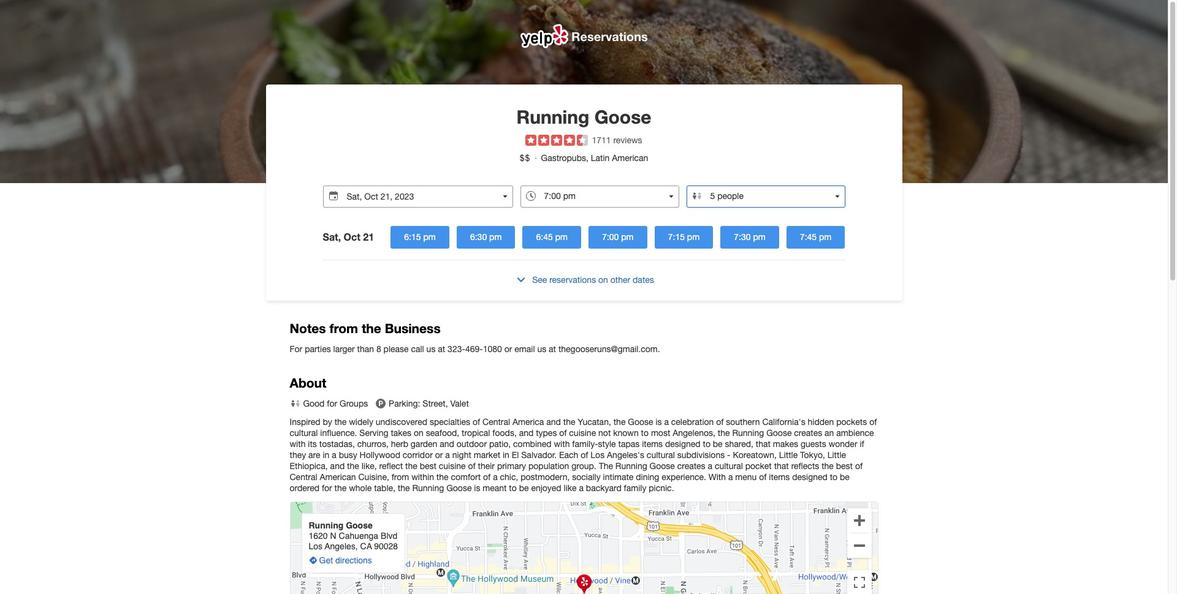 Task type: vqa. For each thing, say whether or not it's contained in the screenshot.
tapas
yes



Task type: locate. For each thing, give the bounding box(es) containing it.
0 horizontal spatial cultural
[[290, 429, 318, 439]]

than
[[357, 345, 374, 354]]

busy
[[339, 451, 357, 461]]

los inside inspired by the widely undiscovered specialties of central america and the yucatan, the goose is a celebration of southern california's hidden pockets of cultural influence.   serving takes on seafood, tropical foods, and types of cuisine not known to most angelenos, the running goose creates an ambience with its tostadas, churros, herb garden and outdoor patio, combined with family-style tapas items designed to be shared, that makes guests wonder if they are in a busy hollywood corridor or a night market in el salvador.  each of los angeles's cultural subdivisions - koreatown, little tokyo, little ethiopica, and the like, reflect the best cuisine of their primary population group. the running goose creates a cultural pocket that reflects the best of central american cuisine, from within the comfort of a chic, postmodern, socially intimate dining experience.  with a menu of items designed to be ordered for the whole table, the running goose is meant to be enjoyed like a backyard family picnic.
[[591, 451, 605, 461]]

1 horizontal spatial with
[[554, 440, 570, 450]]

email
[[515, 345, 535, 354]]

the left yucatan,
[[563, 418, 576, 428]]

cahuenga
[[339, 532, 379, 542]]

of up the comfort
[[468, 462, 476, 472]]

central up ordered on the bottom left of page
[[290, 473, 317, 483]]

creates
[[794, 429, 823, 439], [678, 462, 706, 472]]

from up the larger
[[330, 321, 358, 337]]

and
[[547, 418, 561, 428], [519, 429, 534, 439], [440, 440, 454, 450], [330, 462, 345, 472]]

is down the comfort
[[474, 484, 480, 494]]

0 horizontal spatial los
[[309, 542, 323, 552]]

pockets
[[837, 418, 867, 428]]

1 horizontal spatial be
[[713, 440, 723, 450]]

0 horizontal spatial on
[[414, 429, 424, 439]]

about
[[290, 376, 327, 391]]

little down wonder at the right bottom
[[828, 451, 846, 461]]

or down garden
[[435, 451, 443, 461]]

best
[[420, 462, 437, 472], [836, 462, 853, 472]]

1 vertical spatial american
[[320, 473, 356, 483]]

cultural down '-'
[[715, 462, 743, 472]]

1 horizontal spatial from
[[392, 473, 409, 483]]

0 vertical spatial from
[[330, 321, 358, 337]]

0 vertical spatial be
[[713, 440, 723, 450]]

of left southern
[[716, 418, 724, 428]]

gastropubs,
[[541, 153, 589, 163]]

be left enjoyed
[[519, 484, 529, 494]]

cultural
[[290, 429, 318, 439], [647, 451, 675, 461], [715, 462, 743, 472]]

6:15 pm button
[[391, 226, 449, 249]]

us right email
[[537, 345, 547, 354]]

designed down angelenos,
[[665, 440, 701, 450]]

in right "are"
[[323, 451, 330, 461]]

1 vertical spatial or
[[435, 451, 443, 461]]

pm right 7:30
[[753, 232, 766, 242]]

$$
[[520, 153, 531, 163]]

0 vertical spatial los
[[591, 451, 605, 461]]

1080
[[483, 345, 502, 354]]

1 horizontal spatial on
[[599, 275, 608, 285]]

cultural down 'inspired' on the bottom left
[[290, 429, 318, 439]]

with up "each"
[[554, 440, 570, 450]]

0 horizontal spatial american
[[320, 473, 356, 483]]

the up shared,
[[718, 429, 730, 439]]

little down makes
[[779, 451, 798, 461]]

angelenos,
[[673, 429, 716, 439]]

meant
[[483, 484, 507, 494]]

inspired
[[290, 418, 320, 428]]

0 horizontal spatial us
[[427, 345, 436, 354]]

is up most
[[656, 418, 662, 428]]

running up n at the bottom of the page
[[309, 521, 344, 531]]

1 vertical spatial be
[[840, 473, 850, 483]]

on up garden
[[414, 429, 424, 439]]

0 horizontal spatial at
[[438, 345, 445, 354]]

1 vertical spatial cultural
[[647, 451, 675, 461]]

2 us from the left
[[537, 345, 547, 354]]

0 horizontal spatial be
[[519, 484, 529, 494]]

best down wonder at the right bottom
[[836, 462, 853, 472]]

1620
[[309, 532, 328, 542]]

1 vertical spatial from
[[392, 473, 409, 483]]

of up tropical
[[473, 418, 480, 428]]

hollywood
[[360, 451, 400, 461]]

1711 reviews
[[592, 136, 642, 145]]

0 vertical spatial central
[[483, 418, 510, 428]]

323-
[[448, 345, 465, 354]]

1 horizontal spatial best
[[836, 462, 853, 472]]

6:45 pm
[[536, 232, 568, 242]]

2 pm from the left
[[489, 232, 502, 242]]

please
[[384, 345, 409, 354]]

to left most
[[641, 429, 649, 439]]

7:00 pm
[[602, 232, 634, 242]]

dining
[[636, 473, 660, 483]]

6:15
[[404, 232, 421, 242]]

1 vertical spatial creates
[[678, 462, 706, 472]]

1 horizontal spatial central
[[483, 418, 510, 428]]

0 vertical spatial creates
[[794, 429, 823, 439]]

1 horizontal spatial designed
[[792, 473, 828, 483]]

0 horizontal spatial designed
[[665, 440, 701, 450]]

creates up guests
[[794, 429, 823, 439]]

pm right 6:45
[[555, 232, 568, 242]]

ordered
[[290, 484, 320, 494]]

best up within
[[420, 462, 437, 472]]

from inside inspired by the widely undiscovered specialties of central america and the yucatan, the goose is a celebration of southern california's hidden pockets of cultural influence.   serving takes on seafood, tropical foods, and types of cuisine not known to most angelenos, the running goose creates an ambience with its tostadas, churros, herb garden and outdoor patio, combined with family-style tapas items designed to be shared, that makes guests wonder if they are in a busy hollywood corridor or a night market in el salvador.  each of los angeles's cultural subdivisions - koreatown, little tokyo, little ethiopica, and the like, reflect the best cuisine of their primary population group. the running goose creates a cultural pocket that reflects the best of central american cuisine, from within the comfort of a chic, postmodern, socially intimate dining experience.  with a menu of items designed to be ordered for the whole table, the running goose is meant to be enjoyed like a backyard family picnic.
[[392, 473, 409, 483]]

items down most
[[642, 440, 663, 450]]

2 horizontal spatial be
[[840, 473, 850, 483]]

like
[[564, 484, 577, 494]]

7:30 pm
[[734, 232, 766, 242]]

that up koreatown,
[[756, 440, 771, 450]]

hidden
[[808, 418, 834, 428]]

pm right 7:45
[[819, 232, 832, 242]]

be down wonder at the right bottom
[[840, 473, 850, 483]]

0 horizontal spatial best
[[420, 462, 437, 472]]

a up meant
[[493, 473, 498, 483]]

6:30 pm
[[470, 232, 502, 242]]

0 vertical spatial cuisine
[[569, 429, 596, 439]]

-
[[727, 451, 731, 461]]

family-
[[572, 440, 598, 450]]

pm right 6:30
[[489, 232, 502, 242]]

0 vertical spatial american
[[612, 153, 648, 163]]

designed
[[665, 440, 701, 450], [792, 473, 828, 483]]

of up the group.
[[581, 451, 588, 461]]

american
[[612, 153, 648, 163], [320, 473, 356, 483]]

7:45 pm
[[800, 232, 832, 242]]

american down busy
[[320, 473, 356, 483]]

0 vertical spatial cultural
[[290, 429, 318, 439]]

a right with
[[729, 473, 733, 483]]

6 pm from the left
[[753, 232, 766, 242]]

1 vertical spatial for
[[322, 484, 332, 494]]

1 horizontal spatial american
[[612, 153, 648, 163]]

cuisine down night
[[439, 462, 466, 472]]

icon image
[[577, 575, 606, 595], [577, 575, 592, 595]]

goose
[[595, 106, 652, 128], [628, 418, 653, 428], [767, 429, 792, 439], [650, 462, 675, 472], [447, 484, 472, 494], [346, 521, 373, 531]]

to
[[641, 429, 649, 439], [703, 440, 711, 450], [830, 473, 838, 483], [509, 484, 517, 494]]

reflect
[[379, 462, 403, 472]]

or inside inspired by the widely undiscovered specialties of central america and the yucatan, the goose is a celebration of southern california's hidden pockets of cultural influence.   serving takes on seafood, tropical foods, and types of cuisine not known to most angelenos, the running goose creates an ambience with its tostadas, churros, herb garden and outdoor patio, combined with family-style tapas items designed to be shared, that makes guests wonder if they are in a busy hollywood corridor or a night market in el salvador.  each of los angeles's cultural subdivisions - koreatown, little tokyo, little ethiopica, and the like, reflect the best cuisine of their primary population group. the running goose creates a cultural pocket that reflects the best of central american cuisine, from within the comfort of a chic, postmodern, socially intimate dining experience.  with a menu of items designed to be ordered for the whole table, the running goose is meant to be enjoyed like a backyard family picnic.
[[435, 451, 443, 461]]

tropical
[[462, 429, 490, 439]]

1 us from the left
[[427, 345, 436, 354]]

guests
[[801, 440, 827, 450]]

cuisine
[[569, 429, 596, 439], [439, 462, 466, 472]]

for parties larger than 8 please call us at 323-469-1080 or email us at thegooseruns@gmail.com.
[[290, 345, 660, 354]]

running down within
[[412, 484, 444, 494]]

their
[[478, 462, 495, 472]]

reservations
[[550, 275, 596, 285]]

1 vertical spatial that
[[774, 462, 789, 472]]

los inside "running goose 1620 n cahuenga blvd los angeles, ca 90028"
[[309, 542, 323, 552]]

be up the subdivisions
[[713, 440, 723, 450]]

or right 1080
[[505, 345, 512, 354]]

map region
[[206, 479, 991, 595]]

8
[[377, 345, 381, 354]]

los down "1620"
[[309, 542, 323, 552]]

1 horizontal spatial cuisine
[[569, 429, 596, 439]]

1 horizontal spatial is
[[656, 418, 662, 428]]

larger
[[333, 345, 355, 354]]

socially
[[572, 473, 601, 483]]

1 horizontal spatial items
[[769, 473, 790, 483]]

seafood,
[[426, 429, 459, 439]]

foods,
[[493, 429, 517, 439]]

pm
[[423, 232, 436, 242], [489, 232, 502, 242], [555, 232, 568, 242], [621, 232, 634, 242], [687, 232, 700, 242], [753, 232, 766, 242], [819, 232, 832, 242]]

Select a date text field
[[323, 186, 513, 208]]

1 horizontal spatial us
[[537, 345, 547, 354]]

at left 323-
[[438, 345, 445, 354]]

creates up the experience.
[[678, 462, 706, 472]]

in left el
[[503, 451, 510, 461]]

los
[[591, 451, 605, 461], [309, 542, 323, 552]]

goose up the cahuenga
[[346, 521, 373, 531]]

7:00
[[602, 232, 619, 242]]

4 pm from the left
[[621, 232, 634, 242]]

1 pm from the left
[[423, 232, 436, 242]]

1 horizontal spatial creates
[[794, 429, 823, 439]]

central up the foods,
[[483, 418, 510, 428]]

sat, oct 21
[[323, 231, 374, 243]]

1 vertical spatial items
[[769, 473, 790, 483]]

cultural down most
[[647, 451, 675, 461]]

0 vertical spatial or
[[505, 345, 512, 354]]

at right email
[[549, 345, 556, 354]]

for right the good
[[327, 399, 337, 409]]

0 horizontal spatial cuisine
[[439, 462, 466, 472]]

subdivisions
[[677, 451, 725, 461]]

on left other
[[599, 275, 608, 285]]

0 vertical spatial items
[[642, 440, 663, 450]]

patio,
[[489, 440, 511, 450]]

a up with
[[708, 462, 713, 472]]

1 horizontal spatial in
[[503, 451, 510, 461]]

goose up reviews
[[595, 106, 652, 128]]

0 horizontal spatial little
[[779, 451, 798, 461]]

us right call
[[427, 345, 436, 354]]

for right ordered on the bottom left of page
[[322, 484, 332, 494]]

6:45 pm button
[[523, 226, 581, 249]]

1 best from the left
[[420, 462, 437, 472]]

america
[[513, 418, 544, 428]]

1 vertical spatial on
[[414, 429, 424, 439]]

angeles's
[[607, 451, 645, 461]]

for inside inspired by the widely undiscovered specialties of central america and the yucatan, the goose is a celebration of southern california's hidden pockets of cultural influence.   serving takes on seafood, tropical foods, and types of cuisine not known to most angelenos, the running goose creates an ambience with its tostadas, churros, herb garden and outdoor patio, combined with family-style tapas items designed to be shared, that makes guests wonder if they are in a busy hollywood corridor or a night market in el salvador.  each of los angeles's cultural subdivisions - koreatown, little tokyo, little ethiopica, and the like, reflect the best cuisine of their primary population group. the running goose creates a cultural pocket that reflects the best of central american cuisine, from within the comfort of a chic, postmodern, socially intimate dining experience.  with a menu of items designed to be ordered for the whole table, the running goose is meant to be enjoyed like a backyard family picnic.
[[322, 484, 332, 494]]

los up the
[[591, 451, 605, 461]]

0 horizontal spatial or
[[435, 451, 443, 461]]

1 horizontal spatial los
[[591, 451, 605, 461]]

0 horizontal spatial from
[[330, 321, 358, 337]]

2 with from the left
[[554, 440, 570, 450]]

the down busy
[[347, 462, 359, 472]]

corridor
[[403, 451, 433, 461]]

0 horizontal spatial that
[[756, 440, 771, 450]]

picnic.
[[649, 484, 674, 494]]

by
[[323, 418, 332, 428]]

of down if
[[855, 462, 863, 472]]

parties
[[305, 345, 331, 354]]

items down pocket
[[769, 473, 790, 483]]

1 vertical spatial is
[[474, 484, 480, 494]]

us
[[427, 345, 436, 354], [537, 345, 547, 354]]

intimate
[[603, 473, 634, 483]]

koreatown,
[[733, 451, 777, 461]]

american down reviews
[[612, 153, 648, 163]]

chic,
[[500, 473, 518, 483]]

pm right 6:15
[[423, 232, 436, 242]]

population
[[529, 462, 569, 472]]

on inside inspired by the widely undiscovered specialties of central america and the yucatan, the goose is a celebration of southern california's hidden pockets of cultural influence.   serving takes on seafood, tropical foods, and types of cuisine not known to most angelenos, the running goose creates an ambience with its tostadas, churros, herb garden and outdoor patio, combined with family-style tapas items designed to be shared, that makes guests wonder if they are in a busy hollywood corridor or a night market in el salvador.  each of los angeles's cultural subdivisions - koreatown, little tokyo, little ethiopica, and the like, reflect the best cuisine of their primary population group. the running goose creates a cultural pocket that reflects the best of central american cuisine, from within the comfort of a chic, postmodern, socially intimate dining experience.  with a menu of items designed to be ordered for the whole table, the running goose is meant to be enjoyed like a backyard family picnic.
[[414, 429, 424, 439]]

with
[[709, 473, 726, 483]]

the up influence.
[[335, 418, 347, 428]]

items
[[642, 440, 663, 450], [769, 473, 790, 483]]

6:30 pm button
[[457, 226, 515, 249]]

0 vertical spatial that
[[756, 440, 771, 450]]

in
[[323, 451, 330, 461], [503, 451, 510, 461]]

if
[[860, 440, 865, 450]]

1 horizontal spatial at
[[549, 345, 556, 354]]

pm right 7:15 at the right top of the page
[[687, 232, 700, 242]]

running
[[517, 106, 590, 128], [733, 429, 764, 439], [616, 462, 647, 472], [412, 484, 444, 494], [309, 521, 344, 531]]

0 horizontal spatial items
[[642, 440, 663, 450]]

2 horizontal spatial cultural
[[715, 462, 743, 472]]

cuisine up family- at bottom
[[569, 429, 596, 439]]

3 pm from the left
[[555, 232, 568, 242]]

with up they
[[290, 440, 306, 450]]

each
[[559, 451, 579, 461]]

shared,
[[725, 440, 754, 450]]

from down "reflect" at the bottom left
[[392, 473, 409, 483]]

that down makes
[[774, 462, 789, 472]]

469-
[[465, 345, 483, 354]]

0 horizontal spatial with
[[290, 440, 306, 450]]

garden
[[411, 440, 438, 450]]

1 horizontal spatial little
[[828, 451, 846, 461]]

7 pm from the left
[[819, 232, 832, 242]]

5 pm from the left
[[687, 232, 700, 242]]

1 little from the left
[[779, 451, 798, 461]]

1 vertical spatial central
[[290, 473, 317, 483]]

and down seafood,
[[440, 440, 454, 450]]

1 at from the left
[[438, 345, 445, 354]]

the up known at the bottom right of page
[[614, 418, 626, 428]]

1 vertical spatial cuisine
[[439, 462, 466, 472]]

1 vertical spatial los
[[309, 542, 323, 552]]

pm right the 7:00
[[621, 232, 634, 242]]

pm inside button
[[489, 232, 502, 242]]

2 vertical spatial be
[[519, 484, 529, 494]]

0 vertical spatial on
[[599, 275, 608, 285]]

designed down reflects
[[792, 473, 828, 483]]

they
[[290, 451, 306, 461]]

0 horizontal spatial in
[[323, 451, 330, 461]]



Task type: describe. For each thing, give the bounding box(es) containing it.
the down "tokyo,"
[[822, 462, 834, 472]]

celebration
[[671, 418, 714, 428]]

gastropubs, latin american
[[541, 153, 648, 163]]

pm for 7:45 pm
[[819, 232, 832, 242]]

call
[[411, 345, 424, 354]]

2 at from the left
[[549, 345, 556, 354]]

1 vertical spatial designed
[[792, 473, 828, 483]]

the up 'than'
[[362, 321, 381, 337]]

1 with from the left
[[290, 440, 306, 450]]

n
[[330, 532, 336, 542]]

outdoor
[[457, 440, 487, 450]]

of down their in the left bottom of the page
[[483, 473, 491, 483]]

known
[[613, 429, 639, 439]]

most
[[651, 429, 671, 439]]

its
[[308, 440, 317, 450]]

21
[[363, 231, 374, 243]]

for
[[290, 345, 303, 354]]

and up 'types'
[[547, 418, 561, 428]]

specialties
[[430, 418, 470, 428]]

of up the ambience
[[870, 418, 877, 428]]

1711
[[592, 136, 611, 145]]

1 horizontal spatial cultural
[[647, 451, 675, 461]]

pm for 7:30 pm
[[753, 232, 766, 242]]

7:45
[[800, 232, 817, 242]]

within
[[412, 473, 434, 483]]

see reservations on other dates
[[532, 275, 654, 285]]

the
[[599, 462, 613, 472]]

2 in from the left
[[503, 451, 510, 461]]

pm for 6:45 pm
[[555, 232, 568, 242]]

get directions link
[[309, 556, 372, 566]]

a up most
[[664, 418, 669, 428]]

7:15
[[668, 232, 685, 242]]

pm for 6:15 pm
[[423, 232, 436, 242]]

angeles,
[[325, 542, 358, 552]]

ambience
[[837, 429, 874, 439]]

experience.
[[662, 473, 706, 483]]

2 little from the left
[[828, 451, 846, 461]]

4.5 star rating image
[[526, 135, 588, 146]]

reservations
[[572, 29, 648, 43]]

notes
[[290, 321, 326, 337]]

parking: street, valet
[[389, 399, 469, 409]]

blvd
[[381, 532, 398, 542]]

6:45
[[536, 232, 553, 242]]

goose down the comfort
[[447, 484, 472, 494]]

serving
[[360, 429, 389, 439]]

street,
[[423, 399, 448, 409]]

pm for 6:30 pm
[[489, 232, 502, 242]]

the right within
[[437, 473, 449, 483]]

6:30
[[470, 232, 487, 242]]

thegooseruns@gmail.com.
[[559, 345, 660, 354]]

a left night
[[445, 451, 450, 461]]

enjoyed
[[531, 484, 562, 494]]

valet
[[450, 399, 469, 409]]

7:15 pm
[[668, 232, 700, 242]]

goose up known at the bottom right of page
[[628, 418, 653, 428]]

goose down california's
[[767, 429, 792, 439]]

running up 4.5 star rating image
[[517, 106, 590, 128]]

1 in from the left
[[323, 451, 330, 461]]

pm for 7:00 pm
[[621, 232, 634, 242]]

90028
[[374, 542, 398, 552]]

takes
[[391, 429, 412, 439]]

2 vertical spatial cultural
[[715, 462, 743, 472]]

running inside "running goose 1620 n cahuenga blvd los angeles, ca 90028"
[[309, 521, 344, 531]]

goose up dining
[[650, 462, 675, 472]]

2 best from the left
[[836, 462, 853, 472]]

pm for 7:15 pm
[[687, 232, 700, 242]]

not
[[599, 429, 611, 439]]

primary
[[497, 462, 526, 472]]

sat,
[[323, 231, 341, 243]]

influence.
[[320, 429, 357, 439]]

herb
[[391, 440, 408, 450]]

the down corridor
[[405, 462, 418, 472]]

of right 'types'
[[560, 429, 567, 439]]

to up the subdivisions
[[703, 440, 711, 450]]

7:30
[[734, 232, 751, 242]]

wonder
[[829, 440, 858, 450]]

directions
[[335, 556, 372, 566]]

0 horizontal spatial creates
[[678, 462, 706, 472]]

undiscovered
[[376, 418, 428, 428]]

running down the angeles's
[[616, 462, 647, 472]]

0 horizontal spatial central
[[290, 473, 317, 483]]

whole
[[349, 484, 372, 494]]

california's
[[763, 418, 806, 428]]

7:30 pm button
[[721, 226, 779, 249]]

widely
[[349, 418, 373, 428]]

and down america
[[519, 429, 534, 439]]

other
[[611, 275, 631, 285]]

ca
[[360, 542, 372, 552]]

of down pocket
[[759, 473, 767, 483]]

yucatan,
[[578, 418, 611, 428]]

goose inside "running goose 1620 n cahuenga blvd los angeles, ca 90028"
[[346, 521, 373, 531]]

family
[[624, 484, 647, 494]]

tapas
[[619, 440, 640, 450]]

0 vertical spatial for
[[327, 399, 337, 409]]

reviews
[[614, 136, 642, 145]]

running goose 1620 n cahuenga blvd los angeles, ca 90028
[[309, 521, 398, 552]]

0 vertical spatial is
[[656, 418, 662, 428]]

menu
[[736, 473, 757, 483]]

to down wonder at the right bottom
[[830, 473, 838, 483]]

and down busy
[[330, 462, 345, 472]]

backyard
[[586, 484, 622, 494]]

a down tostadas,
[[332, 451, 337, 461]]

pocket
[[746, 462, 772, 472]]

a right like
[[579, 484, 584, 494]]

comfort
[[451, 473, 481, 483]]

el
[[512, 451, 519, 461]]

the left whole
[[335, 484, 347, 494]]

1 horizontal spatial that
[[774, 462, 789, 472]]

to down chic, on the bottom
[[509, 484, 517, 494]]

the right table,
[[398, 484, 410, 494]]

running down southern
[[733, 429, 764, 439]]

postmodern,
[[521, 473, 570, 483]]

oct
[[344, 231, 361, 243]]

0 vertical spatial designed
[[665, 440, 701, 450]]

0 horizontal spatial is
[[474, 484, 480, 494]]

1 horizontal spatial or
[[505, 345, 512, 354]]

are
[[309, 451, 320, 461]]

groups
[[340, 399, 368, 409]]

see reservations on other dates link
[[323, 268, 845, 294]]

american inside inspired by the widely undiscovered specialties of central america and the yucatan, the goose is a celebration of southern california's hidden pockets of cultural influence.   serving takes on seafood, tropical foods, and types of cuisine not known to most angelenos, the running goose creates an ambience with its tostadas, churros, herb garden and outdoor patio, combined with family-style tapas items designed to be shared, that makes guests wonder if they are in a busy hollywood corridor or a night market in el salvador.  each of los angeles's cultural subdivisions - koreatown, little tokyo, little ethiopica, and the like, reflect the best cuisine of their primary population group. the running goose creates a cultural pocket that reflects the best of central american cuisine, from within the comfort of a chic, postmodern, socially intimate dining experience.  with a menu of items designed to be ordered for the whole table, the running goose is meant to be enjoyed like a backyard family picnic.
[[320, 473, 356, 483]]



